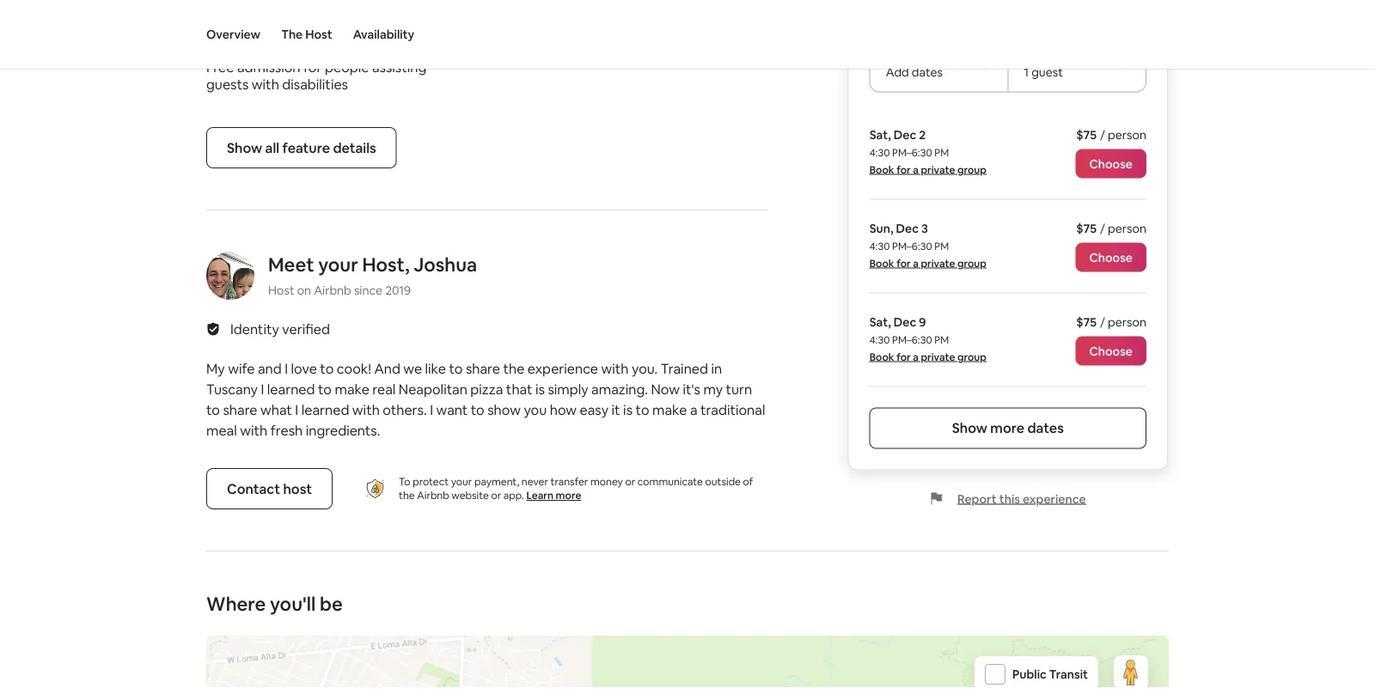 Task type: locate. For each thing, give the bounding box(es) containing it.
dec
[[894, 127, 917, 142], [896, 220, 919, 236], [894, 314, 917, 330]]

book for a private group link
[[870, 163, 987, 176], [870, 257, 987, 270], [870, 350, 987, 364]]

with
[[252, 75, 279, 93], [601, 360, 629, 377], [352, 401, 380, 419], [240, 422, 268, 439]]

1 sat, from the top
[[870, 127, 891, 142]]

pm for 9
[[935, 333, 949, 346]]

person for 2
[[1108, 127, 1147, 142]]

fresh
[[271, 422, 303, 439]]

1 pm–6:30 from the top
[[892, 146, 932, 159]]

book for a private group link for sat, dec 9
[[870, 350, 987, 364]]

2 / from the top
[[1100, 220, 1106, 236]]

pm–6:30 down 2 on the right of page
[[892, 146, 932, 159]]

experience inside my wife and i love to cook! and we like to share the experience with you. trained in tuscany i learned to make real neapolitan pizza that is simply amazing. now it's my turn to share what i learned with others. i want to show you how easy it is to make a traditional meal with fresh ingredients.
[[528, 360, 598, 377]]

0 horizontal spatial show
[[227, 139, 262, 156]]

1 vertical spatial $75 / person
[[1077, 220, 1147, 236]]

airbnb down "protect" in the left of the page
[[417, 489, 449, 502]]

4:30 for sun, dec 3
[[870, 239, 890, 253]]

3 person from the top
[[1108, 314, 1147, 330]]

airbnb inside meet your host, joshua host on airbnb since 2019
[[314, 283, 351, 298]]

pm–6:30 inside sat, dec 2 4:30 pm–6:30 pm book for a private group
[[892, 146, 932, 159]]

person for 9
[[1108, 314, 1147, 330]]

1 vertical spatial show
[[952, 420, 988, 437]]

like
[[425, 360, 446, 377]]

3 group from the top
[[958, 350, 987, 364]]

report
[[958, 491, 997, 507]]

your up website
[[451, 475, 472, 489]]

pm for 2
[[935, 146, 949, 159]]

host left on
[[268, 283, 295, 298]]

1 pm from the top
[[935, 146, 949, 159]]

1 vertical spatial /
[[1100, 220, 1106, 236]]

amazing.
[[592, 380, 648, 398]]

$75 for sat, dec 2
[[1077, 127, 1097, 142]]

show for show more dates
[[952, 420, 988, 437]]

learn more
[[527, 489, 582, 502]]

1 book for a private group link from the top
[[870, 163, 987, 176]]

1 vertical spatial more
[[556, 489, 582, 502]]

show for show all feature details
[[227, 139, 262, 156]]

2 vertical spatial /
[[1100, 314, 1106, 330]]

dates right "add"
[[912, 64, 943, 80]]

2 vertical spatial choose link
[[1076, 337, 1147, 366]]

with right guests
[[252, 75, 279, 93]]

1 vertical spatial host
[[268, 283, 295, 298]]

trained
[[661, 360, 708, 377]]

host inside meet your host, joshua host on airbnb since 2019
[[268, 283, 295, 298]]

host
[[305, 27, 332, 42], [268, 283, 295, 298]]

add dates button
[[871, 38, 1008, 92]]

2 sat, from the top
[[870, 314, 891, 330]]

more down transfer at the bottom left of the page
[[556, 489, 582, 502]]

dates
[[912, 64, 943, 80], [1028, 420, 1064, 437]]

1 vertical spatial pm–6:30
[[892, 239, 932, 253]]

1 vertical spatial airbnb
[[417, 489, 449, 502]]

on
[[297, 283, 311, 298]]

for inside sun, dec 3 4:30 pm–6:30 pm book for a private group
[[897, 257, 911, 270]]

the
[[281, 27, 303, 42]]

ingredients.
[[306, 422, 380, 439]]

others.
[[383, 401, 427, 419]]

1 horizontal spatial dates
[[1028, 420, 1064, 437]]

more
[[991, 420, 1025, 437], [556, 489, 582, 502]]

2 vertical spatial book
[[870, 350, 895, 364]]

3 private from the top
[[921, 350, 955, 364]]

experience
[[528, 360, 598, 377], [1023, 491, 1086, 507]]

group
[[958, 163, 987, 176], [958, 257, 987, 270], [958, 350, 987, 364]]

1 horizontal spatial the
[[503, 360, 525, 377]]

4:30 inside the sat, dec 9 4:30 pm–6:30 pm book for a private group
[[870, 333, 890, 346]]

2 book for a private group link from the top
[[870, 257, 987, 270]]

book
[[870, 163, 895, 176], [870, 257, 895, 270], [870, 350, 895, 364]]

dec inside the sat, dec 9 4:30 pm–6:30 pm book for a private group
[[894, 314, 917, 330]]

0 horizontal spatial your
[[318, 252, 358, 277]]

3 choose link from the top
[[1076, 337, 1147, 366]]

1 horizontal spatial host
[[305, 27, 332, 42]]

dec inside sun, dec 3 4:30 pm–6:30 pm book for a private group
[[896, 220, 919, 236]]

learn
[[527, 489, 554, 502]]

this
[[1000, 491, 1020, 507]]

1 vertical spatial choose link
[[1076, 243, 1147, 272]]

2 vertical spatial 4:30
[[870, 333, 890, 346]]

dec left 9
[[894, 314, 917, 330]]

2 pm–6:30 from the top
[[892, 239, 932, 253]]

show left all
[[227, 139, 262, 156]]

a inside the sat, dec 9 4:30 pm–6:30 pm book for a private group
[[913, 350, 919, 364]]

my
[[206, 360, 225, 377]]

2 vertical spatial choose
[[1090, 343, 1133, 359]]

make
[[335, 380, 370, 398], [653, 401, 687, 419]]

2 vertical spatial dec
[[894, 314, 917, 330]]

learned down love
[[267, 380, 315, 398]]

or down payment,
[[491, 489, 501, 502]]

more for show
[[991, 420, 1025, 437]]

free
[[206, 58, 234, 76]]

sun,
[[870, 220, 894, 236]]

host right the on the top left
[[305, 27, 332, 42]]

private inside sun, dec 3 4:30 pm–6:30 pm book for a private group
[[921, 257, 955, 270]]

0 vertical spatial the
[[503, 360, 525, 377]]

0 vertical spatial person
[[1108, 127, 1147, 142]]

make down now
[[653, 401, 687, 419]]

free admission for people assisting guests with disabilities
[[206, 58, 427, 93]]

group for 3
[[958, 257, 987, 270]]

i
[[285, 360, 288, 377], [261, 380, 264, 398], [295, 401, 298, 419], [430, 401, 433, 419]]

private down 2 on the right of page
[[921, 163, 955, 176]]

/
[[1100, 127, 1106, 142], [1100, 220, 1106, 236], [1100, 314, 1106, 330]]

0 vertical spatial private
[[921, 163, 955, 176]]

airbnb inside to protect your payment, never transfer money or communicate outside of the airbnb website or app.
[[417, 489, 449, 502]]

0 vertical spatial dec
[[894, 127, 917, 142]]

0 vertical spatial share
[[466, 360, 500, 377]]

real
[[373, 380, 396, 398]]

1 vertical spatial make
[[653, 401, 687, 419]]

assisting
[[372, 58, 427, 76]]

overview button
[[206, 0, 261, 69]]

2 4:30 from the top
[[870, 239, 890, 253]]

we
[[404, 360, 422, 377]]

0 horizontal spatial experience
[[528, 360, 598, 377]]

sat, inside sat, dec 2 4:30 pm–6:30 pm book for a private group
[[870, 127, 891, 142]]

1 vertical spatial experience
[[1023, 491, 1086, 507]]

your up since
[[318, 252, 358, 277]]

never
[[522, 475, 548, 489]]

pm inside the sat, dec 9 4:30 pm–6:30 pm book for a private group
[[935, 333, 949, 346]]

you'll
[[270, 592, 316, 616]]

1 vertical spatial private
[[921, 257, 955, 270]]

for inside sat, dec 2 4:30 pm–6:30 pm book for a private group
[[897, 163, 911, 176]]

2 choose from the top
[[1090, 250, 1133, 265]]

choose link for 3
[[1076, 243, 1147, 272]]

to right it
[[636, 401, 650, 419]]

show all feature details button
[[206, 127, 397, 168]]

0 vertical spatial book for a private group link
[[870, 163, 987, 176]]

1 choose link from the top
[[1076, 149, 1147, 178]]

to right love
[[320, 360, 334, 377]]

1 vertical spatial share
[[223, 401, 257, 419]]

0 vertical spatial group
[[958, 163, 987, 176]]

group for 2
[[958, 163, 987, 176]]

a for 2
[[913, 163, 919, 176]]

1 vertical spatial group
[[958, 257, 987, 270]]

1 vertical spatial $75
[[1077, 220, 1097, 236]]

share down tuscany
[[223, 401, 257, 419]]

choose link for 9
[[1076, 337, 1147, 366]]

3 $75 / person from the top
[[1077, 314, 1147, 330]]

wife
[[228, 360, 255, 377]]

your
[[318, 252, 358, 277], [451, 475, 472, 489]]

0 horizontal spatial airbnb
[[314, 283, 351, 298]]

0 vertical spatial $75
[[1077, 127, 1097, 142]]

1 horizontal spatial experience
[[1023, 491, 1086, 507]]

1 $75 / person from the top
[[1077, 127, 1147, 142]]

2 vertical spatial person
[[1108, 314, 1147, 330]]

for inside the sat, dec 9 4:30 pm–6:30 pm book for a private group
[[897, 350, 911, 364]]

0 vertical spatial /
[[1100, 127, 1106, 142]]

a inside sat, dec 2 4:30 pm–6:30 pm book for a private group
[[913, 163, 919, 176]]

group for 9
[[958, 350, 987, 364]]

1 vertical spatial choose
[[1090, 250, 1133, 265]]

2 pm from the top
[[935, 239, 949, 253]]

show inside show more dates link
[[952, 420, 988, 437]]

show more dates link
[[870, 408, 1147, 449]]

0 vertical spatial your
[[318, 252, 358, 277]]

book inside the sat, dec 9 4:30 pm–6:30 pm book for a private group
[[870, 350, 895, 364]]

is right it
[[623, 401, 633, 419]]

0 vertical spatial airbnb
[[314, 283, 351, 298]]

0 vertical spatial dates
[[912, 64, 943, 80]]

show up report
[[952, 420, 988, 437]]

0 vertical spatial choose
[[1090, 156, 1133, 171]]

0 vertical spatial host
[[305, 27, 332, 42]]

1 group from the top
[[958, 163, 987, 176]]

0 vertical spatial choose link
[[1076, 149, 1147, 178]]

i right and
[[285, 360, 288, 377]]

1 vertical spatial dec
[[896, 220, 919, 236]]

1 / from the top
[[1100, 127, 1106, 142]]

2 book from the top
[[870, 257, 895, 270]]

sat, left 2 on the right of page
[[870, 127, 891, 142]]

1 vertical spatial person
[[1108, 220, 1147, 236]]

3 book for a private group link from the top
[[870, 350, 987, 364]]

feature
[[282, 139, 330, 156]]

2 vertical spatial book for a private group link
[[870, 350, 987, 364]]

for
[[303, 58, 322, 76], [897, 163, 911, 176], [897, 257, 911, 270], [897, 350, 911, 364]]

1 vertical spatial learned
[[301, 401, 349, 419]]

1 horizontal spatial airbnb
[[417, 489, 449, 502]]

person
[[1108, 127, 1147, 142], [1108, 220, 1147, 236], [1108, 314, 1147, 330]]

pm inside sat, dec 2 4:30 pm–6:30 pm book for a private group
[[935, 146, 949, 159]]

learn more about the host, joshua. image
[[206, 252, 254, 300], [206, 252, 254, 300]]

my
[[704, 380, 723, 398]]

sat, inside the sat, dec 9 4:30 pm–6:30 pm book for a private group
[[870, 314, 891, 330]]

book for a private group link down 2 on the right of page
[[870, 163, 987, 176]]

learned up ingredients.
[[301, 401, 349, 419]]

3 4:30 from the top
[[870, 333, 890, 346]]

book for a private group link down 9
[[870, 350, 987, 364]]

pizza
[[471, 380, 503, 398]]

0 vertical spatial sat,
[[870, 127, 891, 142]]

private inside the sat, dec 9 4:30 pm–6:30 pm book for a private group
[[921, 350, 955, 364]]

dec left 3 on the right top
[[896, 220, 919, 236]]

book inside sun, dec 3 4:30 pm–6:30 pm book for a private group
[[870, 257, 895, 270]]

with down what on the bottom
[[240, 422, 268, 439]]

2 vertical spatial $75
[[1077, 314, 1097, 330]]

2 choose link from the top
[[1076, 243, 1147, 272]]

book for a private group link down 3 on the right top
[[870, 257, 987, 270]]

choose
[[1090, 156, 1133, 171], [1090, 250, 1133, 265], [1090, 343, 1133, 359]]

a inside sun, dec 3 4:30 pm–6:30 pm book for a private group
[[913, 257, 919, 270]]

0 horizontal spatial dates
[[912, 64, 943, 80]]

simply
[[548, 380, 589, 398]]

1 private from the top
[[921, 163, 955, 176]]

1 book from the top
[[870, 163, 895, 176]]

private inside sat, dec 2 4:30 pm–6:30 pm book for a private group
[[921, 163, 955, 176]]

2 person from the top
[[1108, 220, 1147, 236]]

disabilities
[[282, 75, 348, 93]]

add
[[886, 64, 909, 80]]

how
[[550, 401, 577, 419]]

2 $75 / person from the top
[[1077, 220, 1147, 236]]

dec inside sat, dec 2 4:30 pm–6:30 pm book for a private group
[[894, 127, 917, 142]]

0 horizontal spatial is
[[536, 380, 545, 398]]

1 vertical spatial 4:30
[[870, 239, 890, 253]]

0 horizontal spatial or
[[491, 489, 501, 502]]

2 vertical spatial pm–6:30
[[892, 333, 932, 346]]

0 vertical spatial experience
[[528, 360, 598, 377]]

0 vertical spatial show
[[227, 139, 262, 156]]

1
[[1024, 64, 1029, 80]]

2 vertical spatial group
[[958, 350, 987, 364]]

2 vertical spatial pm
[[935, 333, 949, 346]]

3 pm from the top
[[935, 333, 949, 346]]

1 horizontal spatial share
[[466, 360, 500, 377]]

private down 9
[[921, 350, 955, 364]]

dec for 9
[[894, 314, 917, 330]]

2 private from the top
[[921, 257, 955, 270]]

/ for 2
[[1100, 127, 1106, 142]]

or right money
[[625, 475, 635, 489]]

4:30 inside sat, dec 2 4:30 pm–6:30 pm book for a private group
[[870, 146, 890, 159]]

1 vertical spatial pm
[[935, 239, 949, 253]]

1 choose from the top
[[1090, 156, 1133, 171]]

1 person from the top
[[1108, 127, 1147, 142]]

3 / from the top
[[1100, 314, 1106, 330]]

2 $75 from the top
[[1077, 220, 1097, 236]]

pm–6:30 down 9
[[892, 333, 932, 346]]

0 vertical spatial make
[[335, 380, 370, 398]]

protect
[[413, 475, 449, 489]]

pm–6:30 down 3 on the right top
[[892, 239, 932, 253]]

0 vertical spatial pm
[[935, 146, 949, 159]]

group inside the sat, dec 9 4:30 pm–6:30 pm book for a private group
[[958, 350, 987, 364]]

1 vertical spatial sat,
[[870, 314, 891, 330]]

0 horizontal spatial the
[[399, 489, 415, 502]]

share up pizza at the bottom
[[466, 360, 500, 377]]

0 horizontal spatial make
[[335, 380, 370, 398]]

of
[[743, 475, 753, 489]]

4:30 inside sun, dec 3 4:30 pm–6:30 pm book for a private group
[[870, 239, 890, 253]]

dates up report this experience
[[1028, 420, 1064, 437]]

$75 for sat, dec 9
[[1077, 314, 1097, 330]]

book for sat, dec 2
[[870, 163, 895, 176]]

3 $75 from the top
[[1077, 314, 1097, 330]]

dec for 3
[[896, 220, 919, 236]]

$75
[[1077, 127, 1097, 142], [1077, 220, 1097, 236], [1077, 314, 1097, 330]]

for inside free admission for people assisting guests with disabilities
[[303, 58, 322, 76]]

sat, left 9
[[870, 314, 891, 330]]

now
[[651, 380, 680, 398]]

pm
[[935, 146, 949, 159], [935, 239, 949, 253], [935, 333, 949, 346]]

guests
[[206, 75, 249, 93]]

1 $75 from the top
[[1077, 127, 1097, 142]]

1 horizontal spatial show
[[952, 420, 988, 437]]

0 vertical spatial 4:30
[[870, 146, 890, 159]]

pm for 3
[[935, 239, 949, 253]]

more up report this experience "button"
[[991, 420, 1025, 437]]

$75 / person for 9
[[1077, 314, 1147, 330]]

i left want
[[430, 401, 433, 419]]

with up 'amazing.'
[[601, 360, 629, 377]]

outside
[[705, 475, 741, 489]]

0 vertical spatial book
[[870, 163, 895, 176]]

0 horizontal spatial host
[[268, 283, 295, 298]]

book for sat, dec 9
[[870, 350, 895, 364]]

1 vertical spatial book for a private group link
[[870, 257, 987, 270]]

1 horizontal spatial more
[[991, 420, 1025, 437]]

choose link for 2
[[1076, 149, 1147, 178]]

is right that on the left
[[536, 380, 545, 398]]

1 vertical spatial book
[[870, 257, 895, 270]]

pm–6:30 for 3
[[892, 239, 932, 253]]

book inside sat, dec 2 4:30 pm–6:30 pm book for a private group
[[870, 163, 895, 176]]

group inside sat, dec 2 4:30 pm–6:30 pm book for a private group
[[958, 163, 987, 176]]

airbnb right on
[[314, 283, 351, 298]]

admission
[[237, 58, 300, 76]]

transfer
[[551, 475, 588, 489]]

be
[[320, 592, 343, 616]]

pm–6:30 inside the sat, dec 9 4:30 pm–6:30 pm book for a private group
[[892, 333, 932, 346]]

the down to
[[399, 489, 415, 502]]

0 vertical spatial $75 / person
[[1077, 127, 1147, 142]]

3 book from the top
[[870, 350, 895, 364]]

/ for 3
[[1100, 220, 1106, 236]]

2 vertical spatial private
[[921, 350, 955, 364]]

1 horizontal spatial your
[[451, 475, 472, 489]]

1 vertical spatial the
[[399, 489, 415, 502]]

sat,
[[870, 127, 891, 142], [870, 314, 891, 330]]

3 choose from the top
[[1090, 343, 1133, 359]]

private down 3 on the right top
[[921, 257, 955, 270]]

0 vertical spatial more
[[991, 420, 1025, 437]]

1 vertical spatial your
[[451, 475, 472, 489]]

show inside 'show all feature details' button
[[227, 139, 262, 156]]

the up that on the left
[[503, 360, 525, 377]]

your inside to protect your payment, never transfer money or communicate outside of the airbnb website or app.
[[451, 475, 472, 489]]

make down cook!
[[335, 380, 370, 398]]

airbnb
[[314, 283, 351, 298], [417, 489, 449, 502]]

experience up simply
[[528, 360, 598, 377]]

0 vertical spatial pm–6:30
[[892, 146, 932, 159]]

2 group from the top
[[958, 257, 987, 270]]

dec left 2 on the right of page
[[894, 127, 917, 142]]

a
[[913, 163, 919, 176], [913, 257, 919, 270], [913, 350, 919, 364], [690, 401, 698, 419]]

want
[[436, 401, 468, 419]]

experience right this
[[1023, 491, 1086, 507]]

2 vertical spatial $75 / person
[[1077, 314, 1147, 330]]

3 pm–6:30 from the top
[[892, 333, 932, 346]]

1 vertical spatial is
[[623, 401, 633, 419]]

sat, for sat, dec 2
[[870, 127, 891, 142]]

pm inside sun, dec 3 4:30 pm–6:30 pm book for a private group
[[935, 239, 949, 253]]

group inside sun, dec 3 4:30 pm–6:30 pm book for a private group
[[958, 257, 987, 270]]

0 horizontal spatial more
[[556, 489, 582, 502]]

1 4:30 from the top
[[870, 146, 890, 159]]

for for sun, dec 3
[[897, 257, 911, 270]]

pm–6:30 inside sun, dec 3 4:30 pm–6:30 pm book for a private group
[[892, 239, 932, 253]]



Task type: describe. For each thing, give the bounding box(es) containing it.
book for a private group link for sat, dec 2
[[870, 163, 987, 176]]

public transit
[[1013, 667, 1088, 683]]

$75 / person for 3
[[1077, 220, 1147, 236]]

accessibility
[[206, 7, 319, 32]]

/ for 9
[[1100, 314, 1106, 330]]

host inside "the host" button
[[305, 27, 332, 42]]

the inside my wife and i love to cook! and we like to share the experience with you. trained in tuscany i learned to make real neapolitan pizza that is simply amazing. now it's my turn to share what i learned with others. i want to show you how easy it is to make a traditional meal with fresh ingredients.
[[503, 360, 525, 377]]

1 guest
[[1024, 64, 1063, 80]]

with inside free admission for people assisting guests with disabilities
[[252, 75, 279, 93]]

more for learn
[[556, 489, 582, 502]]

it
[[612, 401, 620, 419]]

drag pegman onto the map to open street view image
[[1114, 656, 1149, 689]]

public
[[1013, 667, 1047, 683]]

sat, dec 9 4:30 pm–6:30 pm book for a private group
[[870, 314, 987, 364]]

choose for 2
[[1090, 156, 1133, 171]]

3
[[922, 220, 928, 236]]

i right what on the bottom
[[295, 401, 298, 419]]

verified
[[282, 320, 330, 338]]

overview
[[206, 27, 261, 42]]

show more dates
[[952, 420, 1064, 437]]

host,
[[362, 252, 410, 277]]

report this experience button
[[930, 491, 1086, 507]]

show
[[488, 401, 521, 419]]

1 horizontal spatial make
[[653, 401, 687, 419]]

in
[[711, 360, 722, 377]]

book for sun, dec 3
[[870, 257, 895, 270]]

i down and
[[261, 380, 264, 398]]

4:30 for sat, dec 9
[[870, 333, 890, 346]]

that
[[506, 380, 533, 398]]

where
[[206, 592, 266, 616]]

you
[[524, 401, 547, 419]]

$75 / person for 2
[[1077, 127, 1147, 142]]

traditional
[[701, 401, 766, 419]]

1 horizontal spatial or
[[625, 475, 635, 489]]

the host button
[[281, 0, 332, 69]]

to protect your payment, never transfer money or communicate outside of the airbnb website or app.
[[399, 475, 753, 502]]

learn more link
[[527, 489, 582, 502]]

report this experience
[[958, 491, 1086, 507]]

to down pizza at the bottom
[[471, 401, 485, 419]]

meet your host, joshua host on airbnb since 2019
[[268, 252, 477, 298]]

sat, for sat, dec 9
[[870, 314, 891, 330]]

website
[[452, 489, 489, 502]]

pm–6:30 for 9
[[892, 333, 932, 346]]

private for sat, dec 9
[[921, 350, 955, 364]]

all
[[265, 139, 280, 156]]

add dates
[[886, 64, 943, 80]]

dates inside dropdown button
[[912, 64, 943, 80]]

transit
[[1050, 667, 1088, 683]]

identity verified
[[230, 320, 330, 338]]

person for 3
[[1108, 220, 1147, 236]]

map region
[[80, 490, 1180, 689]]

details
[[333, 139, 376, 156]]

to up meal
[[206, 401, 220, 419]]

people
[[325, 58, 369, 76]]

with down real
[[352, 401, 380, 419]]

choose for 3
[[1090, 250, 1133, 265]]

choose for 9
[[1090, 343, 1133, 359]]

you.
[[632, 360, 658, 377]]

private for sat, dec 2
[[921, 163, 955, 176]]

0 horizontal spatial share
[[223, 401, 257, 419]]

contact host
[[227, 480, 312, 498]]

to
[[399, 475, 411, 489]]

sun, dec 3 4:30 pm–6:30 pm book for a private group
[[870, 220, 987, 270]]

money
[[591, 475, 623, 489]]

turn
[[726, 380, 752, 398]]

app.
[[504, 489, 524, 502]]

1 horizontal spatial is
[[623, 401, 633, 419]]

since
[[354, 283, 383, 298]]

identity
[[230, 320, 279, 338]]

to right like on the left
[[449, 360, 463, 377]]

a inside my wife and i love to cook! and we like to share the experience with you. trained in tuscany i learned to make real neapolitan pizza that is simply amazing. now it's my turn to share what i learned with others. i want to show you how easy it is to make a traditional meal with fresh ingredients.
[[690, 401, 698, 419]]

payment,
[[475, 475, 519, 489]]

private for sun, dec 3
[[921, 257, 955, 270]]

communicate
[[638, 475, 703, 489]]

love
[[291, 360, 317, 377]]

your inside meet your host, joshua host on airbnb since 2019
[[318, 252, 358, 277]]

tuscany
[[206, 380, 258, 398]]

and
[[258, 360, 282, 377]]

easy
[[580, 401, 609, 419]]

book for a private group link for sun, dec 3
[[870, 257, 987, 270]]

1 guest button
[[1009, 38, 1146, 92]]

0 vertical spatial is
[[536, 380, 545, 398]]

2
[[919, 127, 926, 142]]

availability button
[[353, 0, 415, 69]]

the host
[[281, 27, 332, 42]]

contact
[[227, 480, 280, 498]]

4:30 for sat, dec 2
[[870, 146, 890, 159]]

where you'll be
[[206, 592, 343, 616]]

$75 for sun, dec 3
[[1077, 220, 1097, 236]]

meal
[[206, 422, 237, 439]]

joshua
[[414, 252, 477, 277]]

sat, dec 2 4:30 pm–6:30 pm book for a private group
[[870, 127, 987, 176]]

neapolitan
[[399, 380, 468, 398]]

for for sat, dec 9
[[897, 350, 911, 364]]

to up ingredients.
[[318, 380, 332, 398]]

contact host button
[[206, 469, 333, 510]]

a for 9
[[913, 350, 919, 364]]

my wife and i love to cook! and we like to share the experience with you. trained in tuscany i learned to make real neapolitan pizza that is simply amazing. now it's my turn to share what i learned with others. i want to show you how easy it is to make a traditional meal with fresh ingredients.
[[206, 360, 766, 439]]

for for sat, dec 2
[[897, 163, 911, 176]]

dec for 2
[[894, 127, 917, 142]]

what
[[261, 401, 292, 419]]

pm–6:30 for 2
[[892, 146, 932, 159]]

availability
[[353, 27, 415, 42]]

0 vertical spatial learned
[[267, 380, 315, 398]]

cook!
[[337, 360, 371, 377]]

a for 3
[[913, 257, 919, 270]]

and
[[374, 360, 400, 377]]

9
[[919, 314, 926, 330]]

host
[[283, 480, 312, 498]]

guest
[[1032, 64, 1063, 80]]

2019
[[385, 283, 411, 298]]

it's
[[683, 380, 701, 398]]

show all feature details
[[227, 139, 376, 156]]

1 vertical spatial dates
[[1028, 420, 1064, 437]]

the inside to protect your payment, never transfer money or communicate outside of the airbnb website or app.
[[399, 489, 415, 502]]



Task type: vqa. For each thing, say whether or not it's contained in the screenshot.
$25
no



